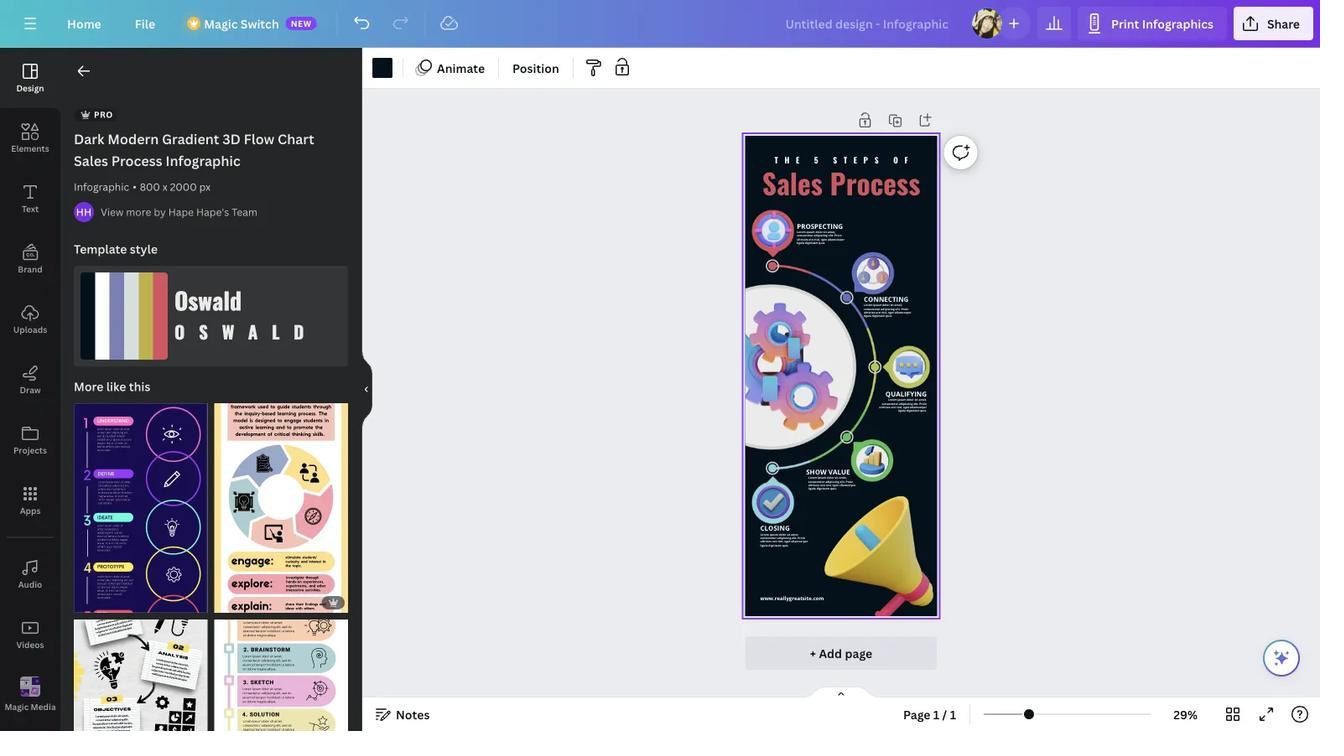 Task type: vqa. For each thing, say whether or not it's contained in the screenshot.
Top level navigation element
no



Task type: locate. For each thing, give the bounding box(es) containing it.
0 horizontal spatial sales
[[74, 152, 108, 170]]

ligula down closing
[[760, 544, 768, 548]]

0 vertical spatial infographic
[[166, 152, 241, 170]]

text
[[22, 203, 39, 214]]

page 1 / 1
[[904, 707, 956, 723]]

1 horizontal spatial sales
[[762, 162, 823, 203]]

file button
[[121, 7, 169, 40]]

closing
[[760, 524, 790, 533]]

nisl, down closing
[[778, 540, 784, 544]]

adipiscing
[[814, 234, 828, 238], [881, 307, 895, 311], [899, 402, 913, 406], [826, 480, 839, 484], [778, 536, 791, 540]]

1 oswald from the top
[[175, 283, 242, 317]]

quis. down closing
[[782, 544, 789, 548]]

proin down value
[[846, 480, 853, 484]]

quis.
[[819, 241, 826, 245], [886, 314, 893, 318], [920, 409, 927, 413], [831, 487, 837, 491], [782, 544, 789, 548]]

new
[[291, 18, 312, 29]]

magic media button
[[0, 665, 60, 726]]

dignissim down the connecting
[[872, 314, 885, 318]]

design button
[[0, 48, 60, 108]]

page
[[904, 707, 931, 723]]

elements button
[[0, 108, 60, 169]]

more like this
[[74, 379, 150, 395]]

sales process
[[762, 162, 921, 203]]

nisl, down qualifying
[[897, 406, 903, 409]]

1 horizontal spatial magic
[[204, 16, 238, 31]]

lorem ipsum dolor sit amet, consectetur adipiscing elit. proin ultricies orci nisl, eget ullamcorper ligula dignissim quis.
[[797, 230, 845, 245], [864, 303, 912, 318], [879, 398, 927, 413], [809, 476, 856, 491], [760, 533, 808, 548]]

infographic up view
[[74, 180, 129, 194]]

ligula down show
[[809, 487, 816, 491]]

infographic down gradient
[[166, 152, 241, 170]]

hape hape's team image
[[74, 202, 94, 222]]

1 vertical spatial oswald
[[175, 319, 318, 345]]

text button
[[0, 169, 60, 229]]

the
[[775, 154, 806, 166]]

style
[[130, 241, 158, 257]]

nisl, down the prospecting
[[815, 238, 820, 241]]

2 oswald from the top
[[175, 319, 318, 345]]

ipsum
[[807, 230, 815, 234], [874, 303, 882, 307], [898, 398, 906, 402], [818, 476, 827, 480], [770, 533, 778, 537]]

elit.
[[829, 234, 834, 238], [896, 307, 901, 311], [914, 402, 919, 406], [840, 480, 845, 484], [792, 536, 797, 540]]

quis. down qualifying
[[920, 409, 927, 413]]

apps button
[[0, 471, 60, 531]]

home link
[[54, 7, 115, 40]]

orci down show value at bottom
[[820, 484, 826, 487]]

proin down the connecting
[[902, 307, 909, 311]]

dignissim down show value at bottom
[[817, 487, 830, 491]]

eget down the prospecting
[[821, 238, 827, 241]]

yellow and black illustrative project management infographic image
[[74, 620, 208, 732]]

sit
[[824, 230, 827, 234], [891, 303, 894, 307], [915, 398, 918, 402], [835, 476, 839, 480], [787, 533, 790, 537]]

proin up www.reallygreatsite.com at the bottom
[[798, 536, 805, 540]]

ultricies down closing
[[760, 540, 772, 544]]

0 vertical spatial magic
[[204, 16, 238, 31]]

1 1 from the left
[[934, 707, 940, 723]]

eget down qualifying
[[903, 406, 909, 409]]

orci
[[809, 238, 814, 241], [876, 311, 881, 315], [891, 406, 896, 409], [820, 484, 826, 487], [772, 540, 777, 544]]

ullamcorper down the prospecting
[[828, 238, 845, 241]]

#01111b image
[[372, 58, 393, 78], [372, 58, 393, 78]]

process right 5
[[830, 162, 921, 203]]

magic for magic media
[[5, 702, 29, 713]]

0 vertical spatial oswald
[[175, 283, 242, 317]]

magic inside magic media button
[[5, 702, 29, 713]]

gradient
[[162, 130, 219, 148]]

magic for magic switch
[[204, 16, 238, 31]]

videos
[[16, 639, 44, 651]]

1 right the /
[[950, 707, 956, 723]]

29% button
[[1159, 701, 1213, 728]]

sales up the prospecting
[[762, 162, 823, 203]]

Design title text field
[[772, 7, 964, 40]]

1 vertical spatial magic
[[5, 702, 29, 713]]

adipiscing down closing
[[778, 536, 791, 540]]

template style
[[74, 241, 158, 257]]

sales down dark
[[74, 152, 108, 170]]

magic switch
[[204, 16, 279, 31]]

adipiscing down the connecting
[[881, 307, 895, 311]]

ullamcorper down qualifying
[[910, 406, 927, 409]]

hape's
[[196, 205, 229, 219]]

ullamcorper up www.reallygreatsite.com at the bottom
[[791, 540, 808, 544]]

process down modern
[[111, 152, 162, 170]]

magic
[[204, 16, 238, 31], [5, 702, 29, 713]]

eget down value
[[833, 484, 839, 487]]

0 horizontal spatial infographic
[[74, 180, 129, 194]]

media
[[31, 702, 56, 713]]

main menu bar
[[0, 0, 1321, 48]]

0 horizontal spatial magic
[[5, 702, 29, 713]]

colorful 5e inquiry model flowchart infographic image
[[214, 404, 348, 613]]

infographics
[[1142, 16, 1214, 31]]

eget
[[821, 238, 827, 241], [888, 311, 894, 315], [903, 406, 909, 409], [833, 484, 839, 487], [785, 540, 791, 544]]

sales
[[74, 152, 108, 170], [762, 162, 823, 203]]

elit. up www.reallygreatsite.com at the bottom
[[792, 536, 797, 540]]

consectetur down the connecting
[[864, 307, 880, 311]]

ligula
[[797, 241, 805, 245], [864, 314, 872, 318], [898, 409, 906, 413], [809, 487, 816, 491], [760, 544, 768, 548]]

magic left media
[[5, 702, 29, 713]]

+ add page button
[[745, 637, 938, 670]]

view
[[101, 205, 124, 219]]

magic inside main menu bar
[[204, 16, 238, 31]]

magic left switch at the left top of page
[[204, 16, 238, 31]]

/
[[943, 707, 947, 723]]

this
[[129, 379, 150, 395]]

quis. down the prospecting
[[819, 241, 826, 245]]

consectetur down closing
[[760, 536, 777, 540]]

hide image
[[362, 349, 372, 430]]

consectetur
[[797, 234, 813, 238], [864, 307, 880, 311], [882, 402, 898, 406], [809, 480, 825, 484], [760, 536, 777, 540]]

1
[[934, 707, 940, 723], [950, 707, 956, 723]]

multicolor illustrated design process timeline infographic image
[[74, 404, 208, 613]]

add
[[819, 646, 842, 662]]

videos button
[[0, 605, 60, 665]]

consectetur down show
[[809, 480, 825, 484]]

ultricies
[[797, 238, 808, 241], [864, 311, 875, 315], [879, 406, 891, 409], [809, 484, 820, 487], [760, 540, 772, 544]]

animate button
[[410, 55, 492, 81]]

dignissim down qualifying
[[907, 409, 920, 413]]

proin down the prospecting
[[835, 234, 842, 238]]

by
[[154, 205, 166, 219]]

oswald inside oswald oswald
[[175, 283, 242, 317]]

draw
[[20, 384, 41, 396]]

proin
[[835, 234, 842, 238], [902, 307, 909, 311], [920, 402, 927, 406], [846, 480, 853, 484], [798, 536, 805, 540]]

steps
[[833, 154, 885, 166]]

2 1 from the left
[[950, 707, 956, 723]]

oswald
[[175, 283, 242, 317], [175, 319, 318, 345]]

dignissim
[[805, 241, 818, 245], [872, 314, 885, 318], [907, 409, 920, 413], [817, 487, 830, 491], [769, 544, 782, 548]]

amet,
[[828, 230, 836, 234], [895, 303, 903, 307], [919, 398, 927, 402], [839, 476, 847, 480], [791, 533, 799, 537]]

consectetur down qualifying
[[882, 402, 898, 406]]

orci down the connecting
[[876, 311, 881, 315]]

team
[[232, 205, 258, 219]]

0 horizontal spatial 1
[[934, 707, 940, 723]]

1 horizontal spatial 1
[[950, 707, 956, 723]]

process inside dark modern gradient 3d flow chart sales process infographic
[[111, 152, 162, 170]]

template
[[74, 241, 127, 257]]

0 horizontal spatial process
[[111, 152, 162, 170]]

switch
[[241, 16, 279, 31]]

1 horizontal spatial infographic
[[166, 152, 241, 170]]

ullamcorper
[[828, 238, 845, 241], [895, 311, 912, 315], [910, 406, 927, 409], [839, 484, 856, 487], [791, 540, 808, 544]]

3d
[[223, 130, 241, 148]]

more
[[74, 379, 104, 395]]

ultricies down qualifying
[[879, 406, 891, 409]]

eget down closing
[[785, 540, 791, 544]]

ullamcorper down value
[[839, 484, 856, 487]]

white colorful modern timeline design process infographic image
[[214, 620, 348, 732]]

yellow and black illustrative project management infographic group
[[74, 610, 208, 732]]

design
[[16, 82, 44, 94]]

eget down the connecting
[[888, 311, 894, 315]]

prospecting
[[797, 222, 843, 231]]

1 left the /
[[934, 707, 940, 723]]



Task type: describe. For each thing, give the bounding box(es) containing it.
position
[[513, 60, 559, 76]]

ligula down the prospecting
[[797, 241, 805, 245]]

view more by hape hape's team button
[[101, 204, 258, 221]]

value
[[829, 468, 850, 477]]

orci down the prospecting
[[809, 238, 814, 241]]

proin down qualifying
[[920, 402, 927, 406]]

elit. down qualifying
[[914, 402, 919, 406]]

share button
[[1234, 7, 1314, 40]]

home
[[67, 16, 101, 31]]

800
[[140, 180, 160, 194]]

29%
[[1174, 707, 1198, 723]]

position button
[[506, 55, 566, 81]]

show value
[[806, 468, 850, 477]]

5
[[814, 154, 825, 166]]

page
[[845, 646, 873, 662]]

ligula down the connecting
[[864, 314, 872, 318]]

animate
[[437, 60, 485, 76]]

dark
[[74, 130, 104, 148]]

brand
[[18, 263, 43, 275]]

adipiscing down the prospecting
[[814, 234, 828, 238]]

consectetur down the prospecting
[[797, 234, 813, 238]]

of
[[894, 154, 915, 166]]

multicolor illustrated design process timeline infographic group
[[74, 393, 208, 613]]

chart
[[278, 130, 314, 148]]

orci down closing
[[772, 540, 777, 544]]

+
[[810, 646, 816, 662]]

print
[[1112, 16, 1140, 31]]

1 horizontal spatial process
[[830, 162, 921, 203]]

pro
[[94, 109, 113, 120]]

apps
[[20, 505, 41, 516]]

hape hape's team element
[[74, 202, 94, 222]]

quis. down show value at bottom
[[831, 487, 837, 491]]

uploads button
[[0, 289, 60, 350]]

flow
[[244, 130, 275, 148]]

audio button
[[0, 544, 60, 605]]

more
[[126, 205, 151, 219]]

ultricies down the connecting
[[864, 311, 875, 315]]

share
[[1268, 16, 1300, 31]]

adipiscing down qualifying
[[899, 402, 913, 406]]

orci down qualifying
[[891, 406, 896, 409]]

brand button
[[0, 229, 60, 289]]

colorful 5e inquiry model flowchart infographic group
[[214, 393, 348, 613]]

show pages image
[[801, 686, 882, 700]]

uploads
[[13, 324, 47, 335]]

2000
[[170, 180, 197, 194]]

ultricies down show
[[809, 484, 820, 487]]

800 x 2000 px
[[140, 180, 211, 194]]

canva assistant image
[[1272, 649, 1292, 669]]

dignissim down closing
[[769, 544, 782, 548]]

projects
[[13, 445, 47, 456]]

ligula down qualifying
[[898, 409, 906, 413]]

modern
[[108, 130, 159, 148]]

ultricies down the prospecting
[[797, 238, 808, 241]]

view more by hape hape's team
[[101, 205, 258, 219]]

hape
[[168, 205, 194, 219]]

projects button
[[0, 410, 60, 471]]

qualifying
[[886, 390, 927, 399]]

notes button
[[369, 701, 437, 728]]

white colorful modern timeline design process infographic group
[[214, 610, 348, 732]]

px
[[199, 180, 211, 194]]

connecting
[[864, 295, 909, 304]]

elit. down the connecting
[[896, 307, 901, 311]]

audio
[[18, 579, 42, 590]]

+ add page
[[810, 646, 873, 662]]

nisl, down show value at bottom
[[826, 484, 832, 487]]

nisl, down the connecting
[[882, 311, 887, 315]]

ullamcorper down the connecting
[[895, 311, 912, 315]]

magic media
[[5, 702, 56, 713]]

x
[[163, 180, 168, 194]]

1 vertical spatial infographic
[[74, 180, 129, 194]]

notes
[[396, 707, 430, 723]]

print infographics button
[[1078, 7, 1227, 40]]

quis. down the connecting
[[886, 314, 893, 318]]

elit. down the prospecting
[[829, 234, 834, 238]]

print infographics
[[1112, 16, 1214, 31]]

dignissim down the prospecting
[[805, 241, 818, 245]]

show
[[806, 468, 827, 477]]

oswald oswald
[[175, 283, 318, 345]]

infographic inside dark modern gradient 3d flow chart sales process infographic
[[166, 152, 241, 170]]

the 5 steps of
[[775, 154, 915, 166]]

sales inside dark modern gradient 3d flow chart sales process infographic
[[74, 152, 108, 170]]

www.reallygreatsite.com
[[760, 595, 824, 602]]

like
[[106, 379, 126, 395]]

elements
[[11, 143, 49, 154]]

draw button
[[0, 350, 60, 410]]

file
[[135, 16, 155, 31]]

dark modern gradient 3d flow chart sales process infographic
[[74, 130, 314, 170]]

side panel tab list
[[0, 48, 60, 726]]

adipiscing down show value at bottom
[[826, 480, 839, 484]]

elit. down value
[[840, 480, 845, 484]]



